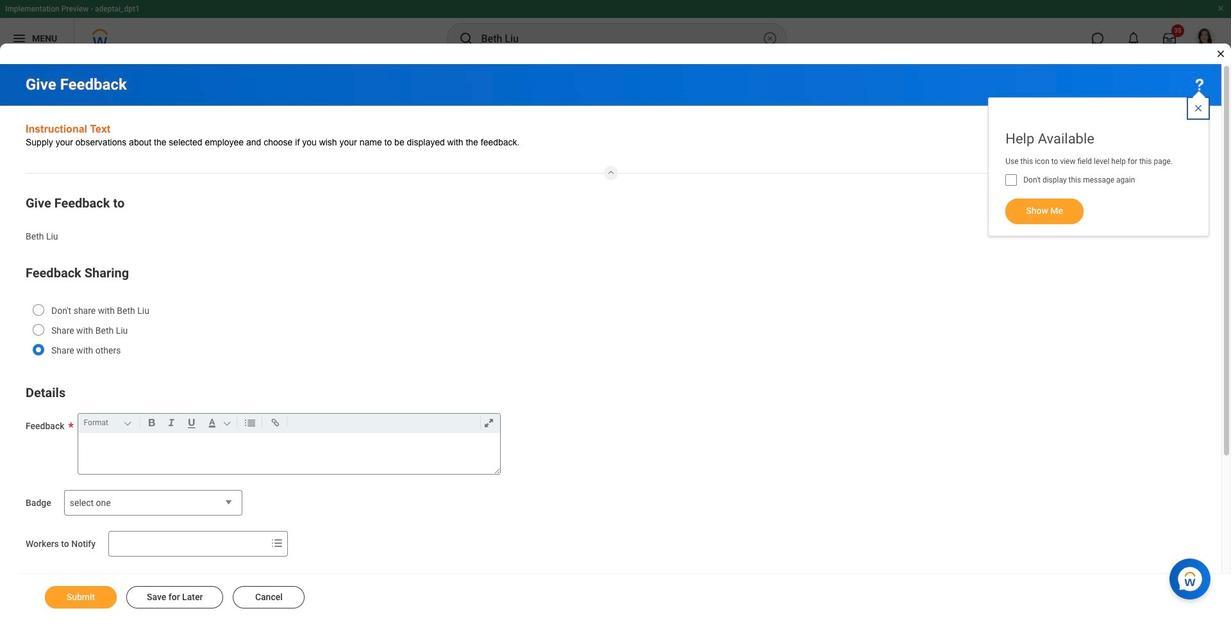 Task type: locate. For each thing, give the bounding box(es) containing it.
search image
[[458, 31, 474, 46]]

notifications large image
[[1128, 32, 1140, 45]]

bulleted list image
[[242, 416, 259, 431]]

dialog
[[0, 0, 1232, 621], [989, 85, 1210, 237]]

main content
[[0, 64, 1232, 621]]

group
[[26, 193, 1196, 248], [26, 263, 1196, 368], [26, 383, 1196, 476], [81, 415, 503, 434]]

x circle image
[[762, 31, 778, 46]]

action bar region
[[19, 574, 1232, 621]]

maximize image
[[480, 416, 497, 431]]

beth liu element
[[26, 229, 58, 242]]

Feedback text field
[[78, 434, 500, 475]]

banner
[[0, 0, 1232, 59]]

chevron up image
[[603, 166, 619, 176]]



Task type: vqa. For each thing, say whether or not it's contained in the screenshot.
list
no



Task type: describe. For each thing, give the bounding box(es) containing it.
bold image
[[143, 416, 160, 431]]

close give feedback image
[[1216, 49, 1226, 59]]

italic image
[[163, 416, 180, 431]]

don't display this message again image
[[1006, 175, 1017, 186]]

Search field
[[109, 533, 267, 556]]

close environment banner image
[[1217, 4, 1225, 12]]

start guided tours image
[[1192, 77, 1208, 92]]

Don't display this message again checkbox
[[1006, 175, 1017, 186]]

prompts image
[[270, 536, 285, 552]]

underline image
[[183, 416, 200, 431]]

inbox large image
[[1164, 32, 1176, 45]]

link image
[[267, 416, 284, 431]]

workday assistant region
[[1170, 554, 1216, 600]]

close help available image
[[1194, 103, 1204, 114]]

profile logan mcneil element
[[1188, 24, 1224, 53]]



